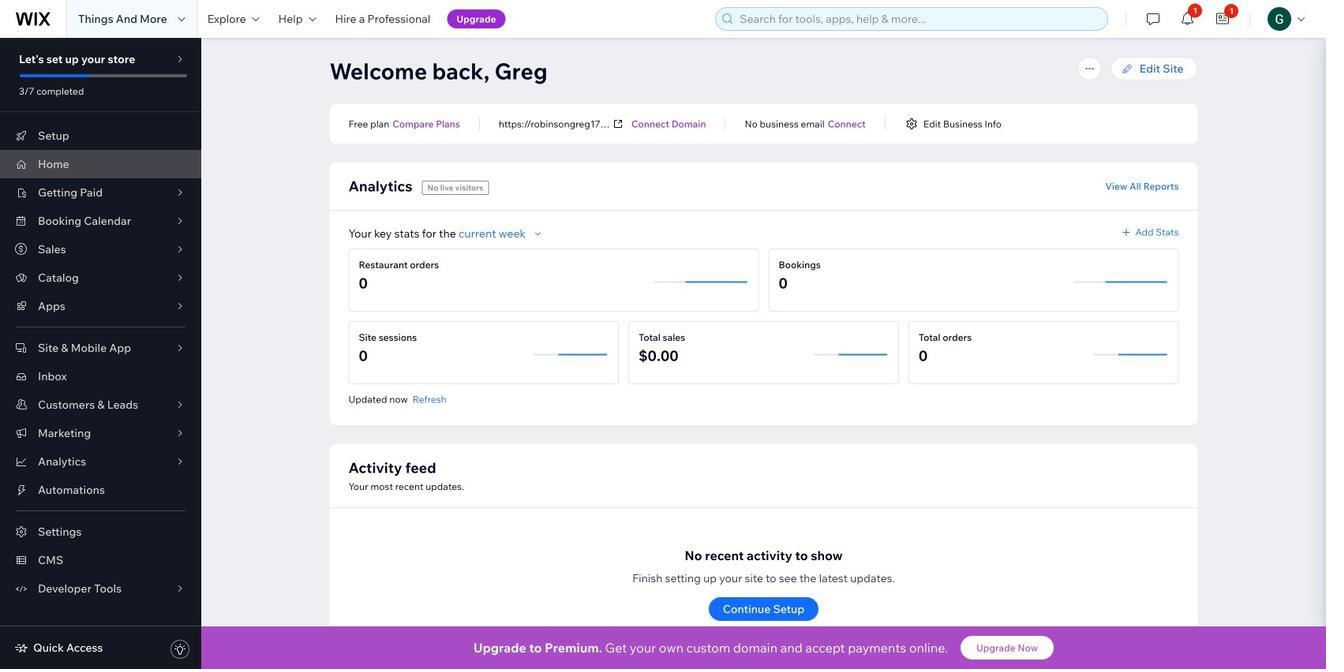 Task type: describe. For each thing, give the bounding box(es) containing it.
Search for tools, apps, help & more... field
[[735, 8, 1103, 30]]



Task type: vqa. For each thing, say whether or not it's contained in the screenshot.
Sidebar element
yes



Task type: locate. For each thing, give the bounding box(es) containing it.
sidebar element
[[0, 38, 201, 670]]



